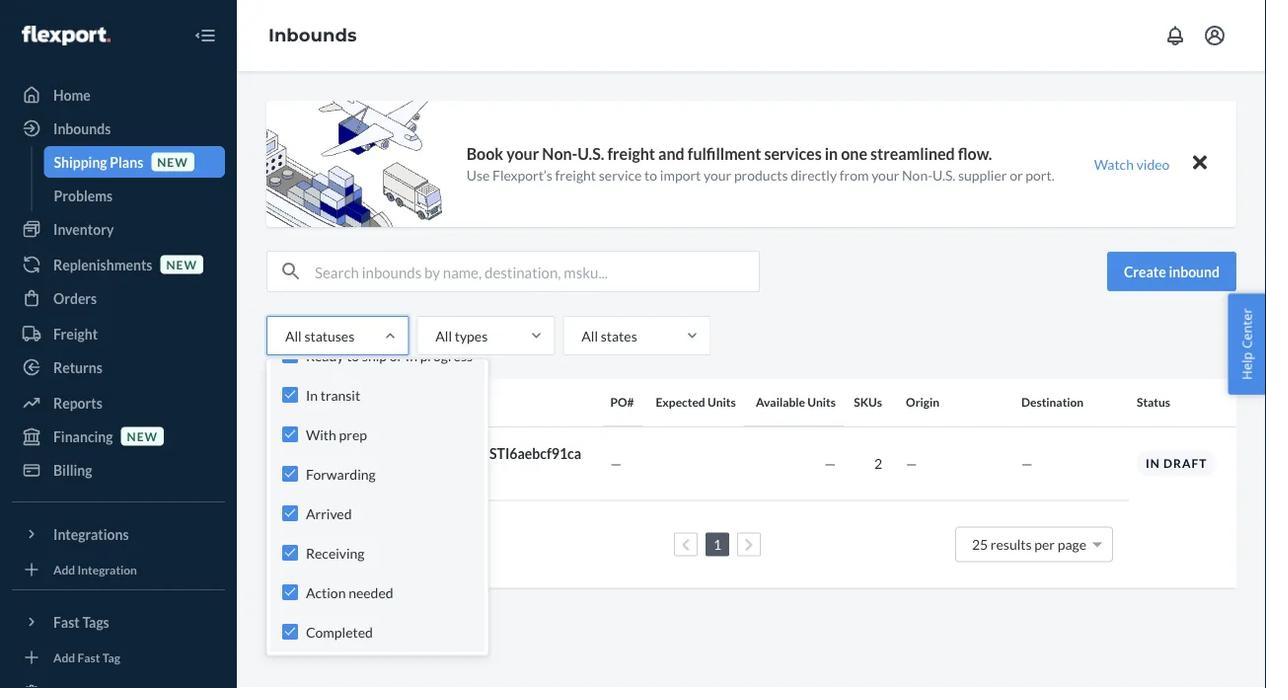 Task type: vqa. For each thing, say whether or not it's contained in the screenshot.
tracking associated with (all
no



Task type: locate. For each thing, give the bounding box(es) containing it.
orders
[[53, 290, 97, 307]]

0 vertical spatial or
[[1010, 167, 1023, 184]]

1 square image from the top
[[282, 396, 298, 411]]

0 vertical spatial add
[[53, 562, 75, 576]]

new up orders link
[[166, 257, 197, 271]]

units right available
[[808, 395, 836, 409]]

square image left in transit
[[282, 396, 298, 411]]

book your non-u.s. freight and fulfillment services in one streamlined flow. use flexport's freight service to import your products directly from your non-u.s. supplier or port.
[[467, 144, 1055, 184]]

3 all from the left
[[582, 327, 598, 344]]

oct
[[370, 466, 390, 480]]

u.s.
[[578, 144, 605, 163], [933, 167, 956, 184]]

— down po#
[[610, 455, 622, 472]]

all up progress
[[436, 327, 452, 344]]

2 square image from the top
[[282, 458, 298, 473]]

2 horizontal spatial in
[[1146, 456, 1161, 471]]

1 horizontal spatial in
[[406, 347, 418, 364]]

use
[[467, 167, 490, 184]]

from
[[840, 167, 869, 184]]

products
[[734, 167, 788, 184]]

0 horizontal spatial or
[[390, 347, 403, 364]]

watch video
[[1094, 155, 1170, 172]]

fast tags button
[[12, 606, 225, 638]]

u.s. down streamlined
[[933, 167, 956, 184]]

ready
[[306, 347, 344, 364]]

1 vertical spatial freight
[[555, 167, 596, 184]]

plans
[[110, 154, 143, 170]]

fast left the 'tags'
[[53, 614, 80, 630]]

all types
[[436, 327, 488, 344]]

freight
[[53, 325, 98, 342]]

non-
[[542, 144, 578, 163], [902, 167, 933, 184]]

0 vertical spatial square image
[[282, 396, 298, 411]]

1 horizontal spatial non-
[[902, 167, 933, 184]]

0 vertical spatial new
[[157, 154, 188, 169]]

new right plans
[[157, 154, 188, 169]]

1 vertical spatial add
[[53, 650, 75, 664]]

new down reports link
[[127, 429, 158, 443]]

1 vertical spatial fast
[[78, 650, 100, 664]]

shipments
[[324, 395, 380, 409]]

freight left the service
[[555, 167, 596, 184]]

states
[[601, 327, 637, 344]]

new
[[157, 154, 188, 169], [166, 257, 197, 271], [127, 429, 158, 443]]

1 horizontal spatial inbounds
[[269, 24, 357, 46]]

add integration link
[[12, 558, 225, 581]]

progress
[[420, 347, 473, 364]]

0 vertical spatial inbounds
[[269, 24, 357, 46]]

1 units from the left
[[708, 395, 736, 409]]

1 horizontal spatial to
[[645, 167, 658, 184]]

1 horizontal spatial all
[[436, 327, 452, 344]]

u.s. up the service
[[578, 144, 605, 163]]

all left statuses
[[285, 327, 302, 344]]

or right ship
[[390, 347, 403, 364]]

2 all from the left
[[436, 327, 452, 344]]

freight
[[608, 144, 656, 163], [555, 167, 596, 184]]

square image for —
[[282, 458, 298, 473]]

watch
[[1094, 155, 1134, 172]]

to inside book your non-u.s. freight and fulfillment services in one streamlined flow. use flexport's freight service to import your products directly from your non-u.s. supplier or port.
[[645, 167, 658, 184]]

all left states
[[582, 327, 598, 344]]

add left integration in the left of the page
[[53, 562, 75, 576]]

square image
[[282, 396, 298, 411], [282, 458, 298, 473]]

all
[[285, 327, 302, 344], [436, 327, 452, 344], [582, 327, 598, 344]]

1 vertical spatial square image
[[282, 458, 298, 473]]

status
[[1137, 395, 1171, 409]]

available
[[756, 395, 805, 409]]

non- up "flexport's"
[[542, 144, 578, 163]]

needed
[[349, 584, 393, 601]]

shipment
[[428, 445, 487, 462]]

2 add from the top
[[53, 650, 75, 664]]

to left ship
[[347, 347, 359, 364]]

0 horizontal spatial your
[[507, 144, 539, 163]]

units
[[708, 395, 736, 409], [808, 395, 836, 409]]

returns link
[[12, 351, 225, 383]]

flow.
[[958, 144, 993, 163]]

inbounds
[[269, 24, 357, 46], [53, 120, 111, 137]]

— left 2 at the right of the page
[[825, 455, 836, 472]]

ship
[[362, 347, 387, 364]]

inventory link
[[12, 213, 225, 245]]

1 horizontal spatial or
[[1010, 167, 1023, 184]]

add fast tag link
[[12, 646, 225, 669]]

in left progress
[[406, 347, 418, 364]]

1 vertical spatial u.s.
[[933, 167, 956, 184]]

inbounds link
[[269, 24, 357, 46], [12, 113, 225, 144]]

2
[[875, 455, 883, 472]]

tag
[[102, 650, 120, 664]]

—
[[610, 455, 622, 472], [825, 455, 836, 472], [906, 455, 918, 472], [1022, 455, 1033, 472]]

units for expected units
[[708, 395, 736, 409]]

action
[[306, 584, 346, 601]]

— down 'destination'
[[1022, 455, 1033, 472]]

0 horizontal spatial inbounds
[[53, 120, 111, 137]]

1 add from the top
[[53, 562, 75, 576]]

add for add fast tag
[[53, 650, 75, 664]]

0 vertical spatial freight
[[608, 144, 656, 163]]

square image left forwarding on the left bottom of page
[[282, 458, 298, 473]]

2 horizontal spatial all
[[582, 327, 598, 344]]

0 horizontal spatial inbounds link
[[12, 113, 225, 144]]

add down fast tags on the left bottom
[[53, 650, 75, 664]]

add for add integration
[[53, 562, 75, 576]]

0 vertical spatial fast
[[53, 614, 80, 630]]

1 horizontal spatial units
[[808, 395, 836, 409]]

results
[[991, 536, 1032, 553]]

in left transit
[[306, 386, 318, 403]]

units right the expected
[[708, 395, 736, 409]]

1 vertical spatial to
[[347, 347, 359, 364]]

0 horizontal spatial units
[[708, 395, 736, 409]]

23,
[[392, 466, 408, 480]]

0 horizontal spatial non-
[[542, 144, 578, 163]]

1 all from the left
[[285, 327, 302, 344]]

1 vertical spatial non-
[[902, 167, 933, 184]]

2 units from the left
[[808, 395, 836, 409]]

0 horizontal spatial in
[[306, 386, 318, 403]]

your down "fulfillment"
[[704, 167, 732, 184]]

1 horizontal spatial freight
[[608, 144, 656, 163]]

draft
[[1164, 456, 1208, 471]]

open notifications image
[[1164, 24, 1188, 47]]

1 horizontal spatial your
[[704, 167, 732, 184]]

4 — from the left
[[1022, 455, 1033, 472]]

0 vertical spatial to
[[645, 167, 658, 184]]

2 vertical spatial in
[[1146, 456, 1161, 471]]

streamlined
[[871, 144, 955, 163]]

1 horizontal spatial u.s.
[[933, 167, 956, 184]]

to
[[645, 167, 658, 184], [347, 347, 359, 364]]

1 vertical spatial in
[[306, 386, 318, 403]]

sti6aebcf91ca
[[490, 445, 582, 462]]

add
[[53, 562, 75, 576], [53, 650, 75, 664]]

— right 2 at the right of the page
[[906, 455, 918, 472]]

your
[[507, 144, 539, 163], [704, 167, 732, 184], [872, 167, 900, 184]]

0 vertical spatial in
[[406, 347, 418, 364]]

center
[[1238, 308, 1256, 349]]

or left port.
[[1010, 167, 1023, 184]]

3 — from the left
[[906, 455, 918, 472]]

and
[[659, 144, 685, 163]]

2 vertical spatial new
[[127, 429, 158, 443]]

1 vertical spatial inbounds link
[[12, 113, 225, 144]]

Search inbounds by name, destination, msku... text field
[[315, 252, 759, 291]]

transit
[[321, 386, 360, 403]]

0 horizontal spatial u.s.
[[578, 144, 605, 163]]

freight up the service
[[608, 144, 656, 163]]

video
[[1137, 155, 1170, 172]]

your up "flexport's"
[[507, 144, 539, 163]]

0 vertical spatial inbounds link
[[269, 24, 357, 46]]

1 vertical spatial new
[[166, 257, 197, 271]]

all states
[[582, 327, 637, 344]]

units for available units
[[808, 395, 836, 409]]

create inbound button
[[1108, 252, 1237, 291]]

home link
[[12, 79, 225, 111]]

in left the draft
[[1146, 456, 1161, 471]]

0 vertical spatial non-
[[542, 144, 578, 163]]

fast left the tag
[[78, 650, 100, 664]]

your right from
[[872, 167, 900, 184]]

reports
[[53, 394, 102, 411]]

create
[[1124, 263, 1167, 280]]

financing
[[53, 428, 113, 445]]

1 horizontal spatial inbounds link
[[269, 24, 357, 46]]

skus
[[854, 395, 883, 409]]

to left the import
[[645, 167, 658, 184]]

one
[[841, 144, 868, 163]]

2023
[[411, 466, 438, 480]]

non- down streamlined
[[902, 167, 933, 184]]

0 horizontal spatial all
[[285, 327, 302, 344]]

new for shipping plans
[[157, 154, 188, 169]]

action needed
[[306, 584, 393, 601]]



Task type: describe. For each thing, give the bounding box(es) containing it.
all for all statuses
[[285, 327, 302, 344]]

shipping plans
[[54, 154, 143, 170]]

service
[[599, 167, 642, 184]]

close navigation image
[[193, 24, 217, 47]]

help
[[1238, 352, 1256, 380]]

1
[[714, 536, 722, 553]]

fast tags
[[53, 614, 109, 630]]

flexport's
[[493, 167, 553, 184]]

help center button
[[1228, 293, 1267, 395]]

supplier
[[959, 167, 1007, 184]]

watch video button
[[1081, 150, 1184, 178]]

types
[[455, 327, 488, 344]]

problems
[[54, 187, 113, 204]]

25 results per page option
[[972, 536, 1087, 553]]

integrations
[[53, 526, 129, 542]]

po#
[[610, 395, 634, 409]]

in
[[825, 144, 838, 163]]

orders link
[[12, 282, 225, 314]]

0 horizontal spatial to
[[347, 347, 359, 364]]

inventory
[[53, 221, 114, 237]]

per
[[1035, 536, 1055, 553]]

receiving
[[306, 544, 365, 561]]

origin
[[906, 395, 940, 409]]

prep
[[339, 426, 367, 443]]

with
[[306, 426, 336, 443]]

1 link
[[710, 536, 726, 553]]

or inside book your non-u.s. freight and fulfillment services in one streamlined flow. use flexport's freight service to import your products directly from your non-u.s. supplier or port.
[[1010, 167, 1023, 184]]

destination
[[1022, 395, 1084, 409]]

expected units
[[656, 395, 736, 409]]

port.
[[1026, 167, 1055, 184]]

add integration
[[53, 562, 137, 576]]

inbound
[[1169, 263, 1220, 280]]

fast inside dropdown button
[[53, 614, 80, 630]]

import
[[660, 167, 701, 184]]

integration
[[78, 562, 137, 576]]

arrived
[[306, 505, 352, 522]]

add fast tag
[[53, 650, 120, 664]]

freight link
[[12, 318, 225, 349]]

storage
[[377, 445, 425, 462]]

reports link
[[12, 387, 225, 419]]

reserve
[[325, 445, 375, 462]]

services
[[765, 144, 822, 163]]

25
[[972, 536, 988, 553]]

2 horizontal spatial your
[[872, 167, 900, 184]]

home
[[53, 86, 91, 103]]

flexport logo image
[[22, 26, 110, 45]]

all for all states
[[582, 327, 598, 344]]

create inbound
[[1124, 263, 1220, 280]]

shipping
[[54, 154, 107, 170]]

replenishments
[[53, 256, 152, 273]]

reserve storage shipment sti6aebcf91ca created oct 23, 2023
[[325, 445, 582, 480]]

with prep
[[306, 426, 367, 443]]

in for in transit
[[306, 386, 318, 403]]

in transit
[[306, 386, 360, 403]]

directly
[[791, 167, 837, 184]]

chevron right image
[[745, 538, 754, 552]]

statuses
[[304, 327, 355, 344]]

close image
[[1194, 151, 1207, 174]]

created
[[325, 466, 368, 480]]

1 vertical spatial or
[[390, 347, 403, 364]]

new for financing
[[127, 429, 158, 443]]

completed
[[306, 623, 373, 640]]

0 horizontal spatial freight
[[555, 167, 596, 184]]

25 results per page
[[972, 536, 1087, 553]]

all statuses
[[285, 327, 355, 344]]

billing link
[[12, 454, 225, 486]]

available units
[[756, 395, 836, 409]]

ready to ship or in progress
[[306, 347, 473, 364]]

fulfillment
[[688, 144, 762, 163]]

new for replenishments
[[166, 257, 197, 271]]

forwarding
[[306, 465, 376, 482]]

integrations button
[[12, 518, 225, 550]]

expected
[[656, 395, 706, 409]]

0 vertical spatial u.s.
[[578, 144, 605, 163]]

square image for po#
[[282, 396, 298, 411]]

chevron left image
[[682, 538, 690, 552]]

book
[[467, 144, 504, 163]]

1 vertical spatial inbounds
[[53, 120, 111, 137]]

page
[[1058, 536, 1087, 553]]

help center
[[1238, 308, 1256, 380]]

1 — from the left
[[610, 455, 622, 472]]

open account menu image
[[1203, 24, 1227, 47]]

in for in draft
[[1146, 456, 1161, 471]]

problems link
[[44, 180, 225, 211]]

2 — from the left
[[825, 455, 836, 472]]

all for all types
[[436, 327, 452, 344]]

tags
[[82, 614, 109, 630]]

returns
[[53, 359, 102, 376]]



